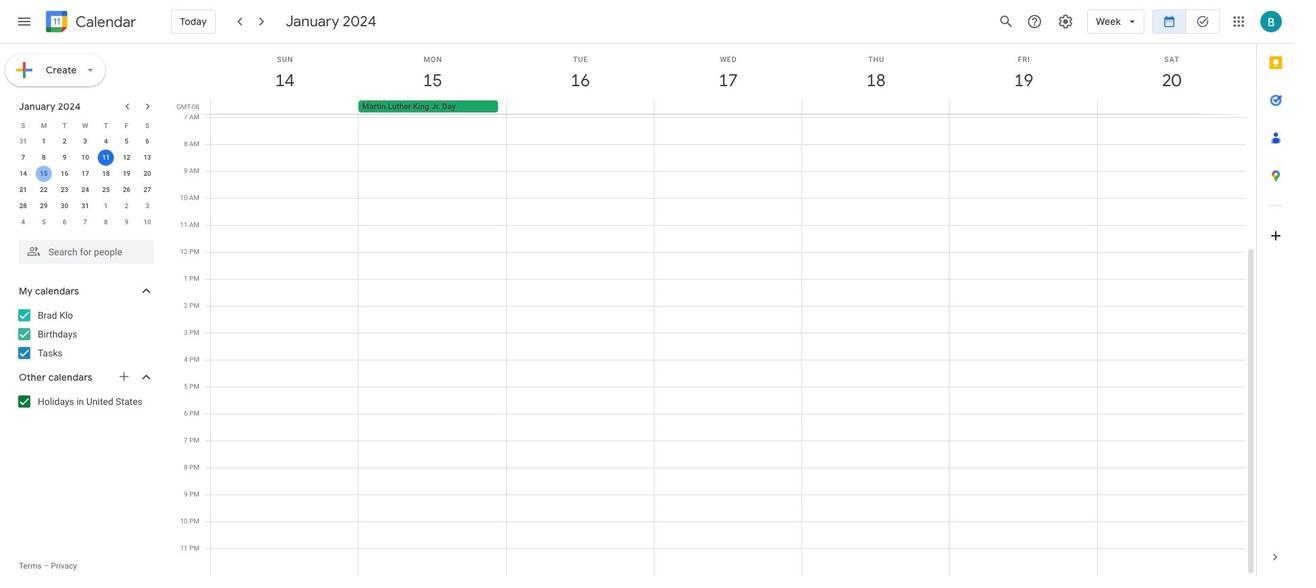 Task type: describe. For each thing, give the bounding box(es) containing it.
february 6 element
[[56, 214, 73, 231]]

february 9 element
[[119, 214, 135, 231]]

6 element
[[139, 134, 156, 150]]

23 element
[[56, 182, 73, 198]]

3 element
[[77, 134, 93, 150]]

8 element
[[36, 150, 52, 166]]

20 element
[[139, 166, 156, 182]]

11, today element
[[98, 150, 114, 166]]

Search for people text field
[[27, 240, 146, 264]]

10 element
[[77, 150, 93, 166]]

14 element
[[15, 166, 31, 182]]

main drawer image
[[16, 13, 32, 30]]

7 element
[[15, 150, 31, 166]]

19 element
[[119, 166, 135, 182]]

4 element
[[98, 134, 114, 150]]

15 element
[[36, 166, 52, 182]]

february 5 element
[[36, 214, 52, 231]]

21 element
[[15, 182, 31, 198]]



Task type: locate. For each thing, give the bounding box(es) containing it.
grid
[[173, 44, 1257, 577]]

february 3 element
[[139, 198, 156, 214]]

add other calendars image
[[117, 370, 131, 384]]

february 1 element
[[98, 198, 114, 214]]

row group
[[13, 134, 158, 231]]

12 element
[[119, 150, 135, 166]]

heading
[[73, 14, 136, 30]]

calendar element
[[43, 8, 136, 38]]

13 element
[[139, 150, 156, 166]]

february 7 element
[[77, 214, 93, 231]]

29 element
[[36, 198, 52, 214]]

27 element
[[139, 182, 156, 198]]

26 element
[[119, 182, 135, 198]]

2 element
[[56, 134, 73, 150]]

february 8 element
[[98, 214, 114, 231]]

18 element
[[98, 166, 114, 182]]

tab list
[[1258, 44, 1295, 539]]

17 element
[[77, 166, 93, 182]]

25 element
[[98, 182, 114, 198]]

my calendars list
[[3, 305, 167, 364]]

31 element
[[77, 198, 93, 214]]

16 element
[[56, 166, 73, 182]]

settings menu image
[[1058, 13, 1074, 30]]

22 element
[[36, 182, 52, 198]]

1 element
[[36, 134, 52, 150]]

row
[[205, 100, 1257, 114], [13, 117, 158, 134], [13, 134, 158, 150], [13, 150, 158, 166], [13, 166, 158, 182], [13, 182, 158, 198], [13, 198, 158, 214], [13, 214, 158, 231]]

24 element
[[77, 182, 93, 198]]

february 4 element
[[15, 214, 31, 231]]

january 2024 grid
[[13, 117, 158, 231]]

cell
[[211, 100, 359, 114], [507, 100, 654, 114], [654, 100, 802, 114], [802, 100, 950, 114], [950, 100, 1098, 114], [1098, 100, 1246, 114], [96, 150, 116, 166], [34, 166, 54, 182]]

None search field
[[0, 235, 167, 264]]

heading inside 'calendar' element
[[73, 14, 136, 30]]

9 element
[[56, 150, 73, 166]]

5 element
[[119, 134, 135, 150]]

30 element
[[56, 198, 73, 214]]

february 2 element
[[119, 198, 135, 214]]

february 10 element
[[139, 214, 156, 231]]

28 element
[[15, 198, 31, 214]]

december 31 element
[[15, 134, 31, 150]]



Task type: vqa. For each thing, say whether or not it's contained in the screenshot.
February 3 'element'
yes



